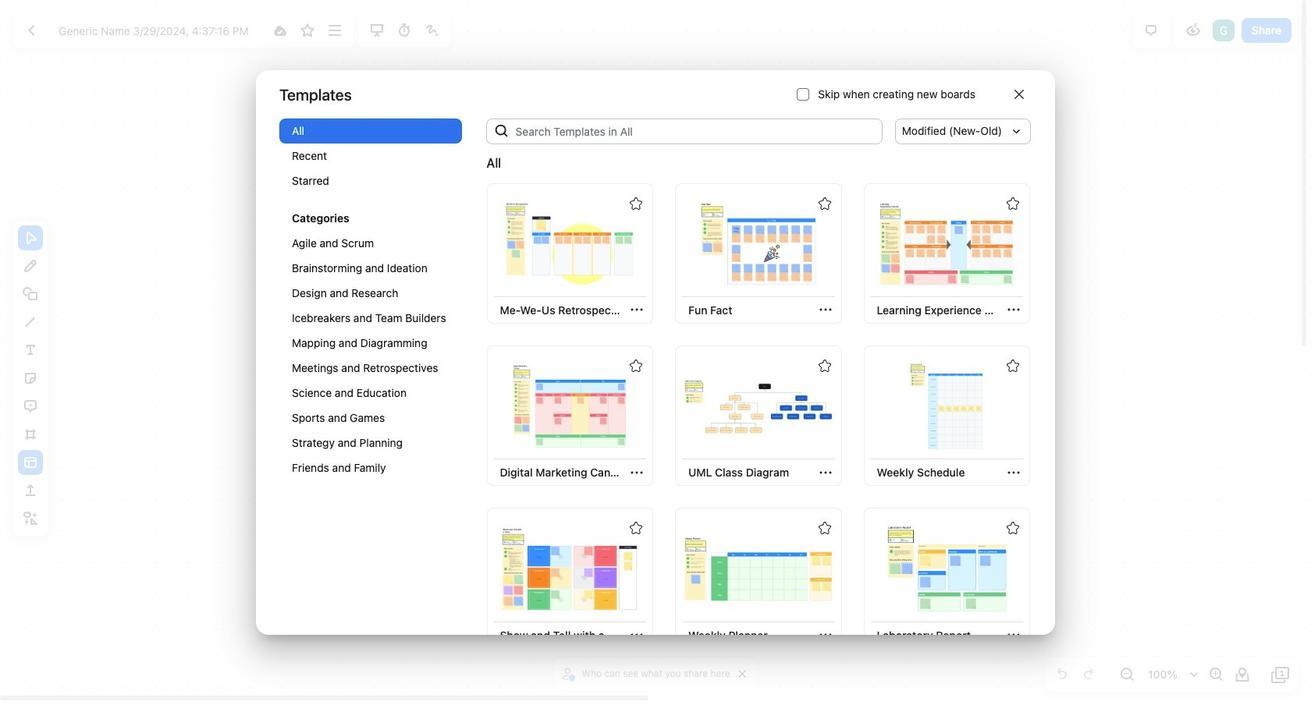 Task type: describe. For each thing, give the bounding box(es) containing it.
comment panel image
[[1142, 21, 1161, 40]]

star this whiteboard image for card for template uml class diagram element
[[819, 360, 831, 372]]

pages image
[[1272, 666, 1291, 685]]

close image
[[739, 671, 747, 679]]

close image
[[1015, 90, 1025, 99]]

card for template learning experience canvas element
[[864, 183, 1031, 324]]

dashboard image
[[23, 21, 41, 40]]

zoom in image
[[1207, 666, 1226, 685]]

laser image
[[423, 21, 442, 40]]

star this whiteboard image for card for template weekly schedule 'element'
[[1007, 360, 1020, 372]]

star this whiteboard image for card for template weekly planner element on the bottom of the page
[[819, 523, 831, 535]]

Document name text field
[[47, 18, 265, 43]]

star this whiteboard image for thumbnail for fun fact
[[819, 197, 831, 210]]

card for template digital marketing canvas element
[[487, 346, 654, 487]]

thumbnail for uml class diagram image
[[685, 363, 833, 451]]

star this whiteboard image for 'card for template me-we-us retrospective' element
[[630, 197, 643, 210]]

timer image
[[395, 21, 414, 40]]

thumbnail for show and tell with a twist image
[[496, 526, 645, 613]]

card for template me-we-us retrospective element
[[487, 183, 654, 324]]

card for template fun fact element
[[675, 183, 842, 324]]



Task type: locate. For each thing, give the bounding box(es) containing it.
star this whiteboard image inside "card for template laboratory report" element
[[1007, 523, 1020, 535]]

star this whiteboard image inside card for template weekly schedule 'element'
[[1007, 360, 1020, 372]]

card for template uml class diagram element
[[675, 346, 842, 487]]

thumbnail for fun fact image
[[685, 200, 833, 288]]

star this whiteboard image for thumbnail for show and tell with a twist
[[630, 523, 643, 535]]

card for template weekly planner element
[[675, 509, 842, 649]]

thumbnail for weekly schedule image
[[873, 363, 1022, 451]]

card for template laboratory report element
[[864, 509, 1031, 649]]

star this whiteboard image inside card for template weekly planner element
[[819, 523, 831, 535]]

star this whiteboard image
[[819, 197, 831, 210], [1007, 197, 1020, 210], [630, 523, 643, 535], [1007, 523, 1020, 535]]

star this whiteboard image inside card for template show and tell with a twist element
[[630, 523, 643, 535]]

star this whiteboard image for thumbnail for laboratory report on the bottom
[[1007, 523, 1020, 535]]

card for template show and tell with a twist element
[[487, 509, 654, 649]]

list
[[1212, 18, 1237, 43]]

categories element
[[280, 119, 462, 497]]

list item
[[1212, 18, 1237, 43]]

status
[[487, 153, 501, 172]]

thumbnail for digital marketing canvas image
[[496, 363, 645, 451]]

star this whiteboard image inside 'card for template me-we-us retrospective' element
[[630, 197, 643, 210]]

thumbnail for me-we-us retrospective image
[[496, 200, 645, 288]]

thumbnail for laboratory report image
[[873, 526, 1022, 613]]

star this whiteboard image
[[298, 21, 317, 40], [630, 197, 643, 210], [630, 360, 643, 372], [819, 360, 831, 372], [1007, 360, 1020, 372], [819, 523, 831, 535]]

star this whiteboard image inside card for template digital marketing canvas element
[[630, 360, 643, 372]]

card for template weekly schedule element
[[864, 346, 1031, 487]]

Search Templates in All text field
[[510, 119, 883, 144]]

star this whiteboard image inside card for template uml class diagram element
[[819, 360, 831, 372]]

star this whiteboard image for card for template digital marketing canvas element
[[630, 360, 643, 372]]

presentation image
[[368, 21, 387, 40]]

more options image
[[326, 21, 345, 40]]

zoom out image
[[1118, 666, 1137, 685]]

thumbnail for weekly planner image
[[685, 526, 833, 613]]

thumbnail for learning experience canvas image
[[873, 200, 1022, 288]]

star this whiteboard image inside card for template learning experience canvas element
[[1007, 197, 1020, 210]]

star this whiteboard image inside card for template fun fact element
[[819, 197, 831, 210]]

star this whiteboard image for thumbnail for learning experience canvas
[[1007, 197, 1020, 210]]



Task type: vqa. For each thing, say whether or not it's contained in the screenshot.
Profile picture
no



